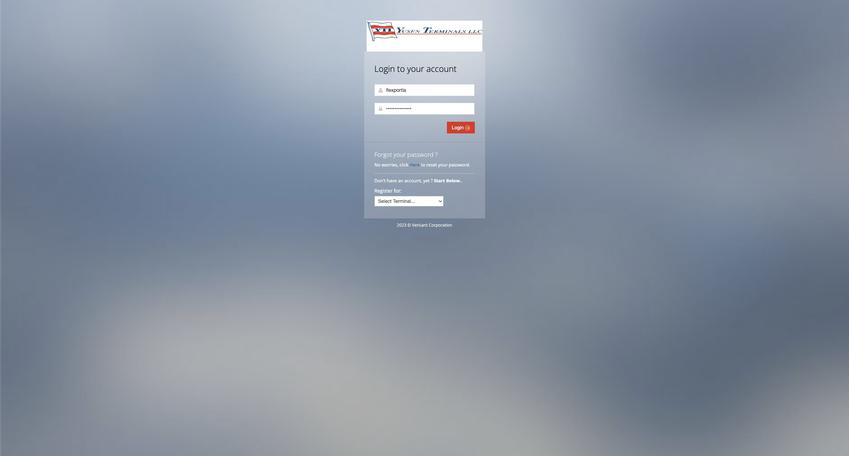 Task type: vqa. For each thing, say whether or not it's contained in the screenshot.
the left Release
no



Task type: locate. For each thing, give the bounding box(es) containing it.
1 vertical spatial ?
[[431, 178, 433, 184]]

don't have an account, yet ? start below. .
[[374, 178, 463, 184]]

below.
[[446, 178, 461, 184]]

reset
[[426, 162, 437, 168]]

login for login
[[452, 125, 465, 131]]

0 horizontal spatial ?
[[431, 178, 433, 184]]

0 horizontal spatial to
[[397, 63, 405, 74]]

login inside login 'button'
[[452, 125, 465, 131]]

Username text field
[[374, 84, 474, 96]]

your up click
[[394, 151, 406, 159]]

login to your account
[[374, 63, 457, 74]]

0 vertical spatial ?
[[435, 151, 438, 159]]

?
[[435, 151, 438, 159], [431, 178, 433, 184]]

account
[[426, 63, 457, 74]]

0 vertical spatial login
[[374, 63, 395, 74]]

to right here
[[421, 162, 425, 168]]

0 horizontal spatial login
[[374, 63, 395, 74]]

? right yet
[[431, 178, 433, 184]]

1 horizontal spatial login
[[452, 125, 465, 131]]

click
[[400, 162, 408, 168]]

have
[[387, 178, 397, 184]]

login
[[374, 63, 395, 74], [452, 125, 465, 131]]

to
[[397, 63, 405, 74], [421, 162, 425, 168]]

password
[[407, 151, 434, 159]]

1 vertical spatial login
[[452, 125, 465, 131]]

1 vertical spatial to
[[421, 162, 425, 168]]

register
[[374, 188, 393, 194]]

0 vertical spatial to
[[397, 63, 405, 74]]

start
[[434, 178, 445, 184]]

account,
[[404, 178, 422, 184]]

user image
[[378, 88, 383, 93]]

1 horizontal spatial to
[[421, 162, 425, 168]]

your
[[407, 63, 424, 74], [394, 151, 406, 159], [438, 162, 448, 168]]

to up username text box
[[397, 63, 405, 74]]

swapright image
[[465, 126, 470, 131]]

2 horizontal spatial your
[[438, 162, 448, 168]]

forgot
[[374, 151, 392, 159]]

? inside forgot your password ? no worries, click here to reset your password.
[[435, 151, 438, 159]]

? up reset
[[435, 151, 438, 159]]

your up username text box
[[407, 63, 424, 74]]

register for:
[[374, 188, 402, 194]]

0 vertical spatial your
[[407, 63, 424, 74]]

0 horizontal spatial your
[[394, 151, 406, 159]]

your right reset
[[438, 162, 448, 168]]

1 horizontal spatial ?
[[435, 151, 438, 159]]



Task type: describe. For each thing, give the bounding box(es) containing it.
.
[[461, 178, 462, 184]]

corporation
[[429, 223, 452, 228]]

1 horizontal spatial your
[[407, 63, 424, 74]]

©
[[407, 223, 411, 228]]

here
[[410, 162, 420, 168]]

password.
[[449, 162, 470, 168]]

login button
[[447, 122, 475, 134]]

Password password field
[[374, 103, 474, 115]]

worries,
[[382, 162, 398, 168]]

here link
[[410, 162, 420, 168]]

versiant
[[412, 223, 428, 228]]

no
[[374, 162, 380, 168]]

login for login to your account
[[374, 63, 395, 74]]

2 vertical spatial your
[[438, 162, 448, 168]]

an
[[398, 178, 403, 184]]

to inside forgot your password ? no worries, click here to reset your password.
[[421, 162, 425, 168]]

lock image
[[378, 106, 383, 112]]

for:
[[394, 188, 402, 194]]

forgot your password ? no worries, click here to reset your password.
[[374, 151, 470, 168]]

yet
[[423, 178, 430, 184]]

don't
[[374, 178, 386, 184]]

2023
[[397, 223, 406, 228]]

2023 © versiant corporation
[[397, 223, 452, 228]]

1 vertical spatial your
[[394, 151, 406, 159]]



